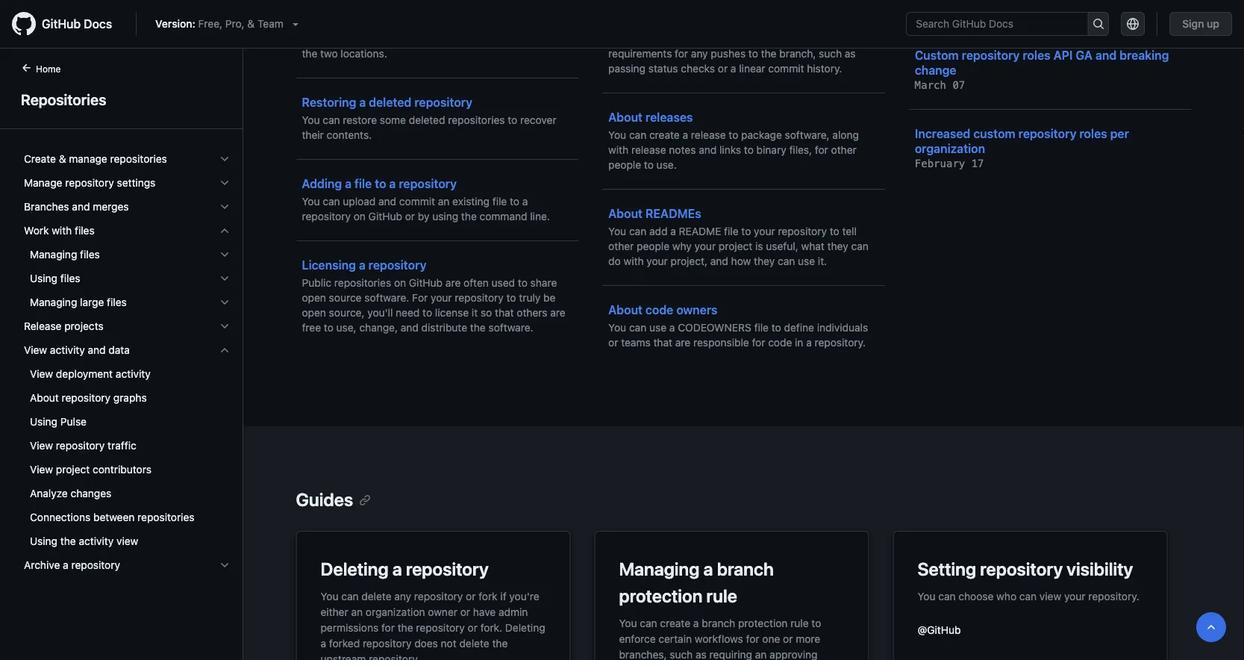 Task type: locate. For each thing, give the bounding box(es) containing it.
to inside you can create a branch protection rule to enforce certain workflows for one or more branches, such as requiring an approvi
[[812, 617, 822, 629]]

between
[[530, 32, 571, 45], [93, 511, 135, 523]]

as
[[302, 18, 313, 30], [845, 47, 856, 60], [696, 648, 707, 660]]

branch,
[[780, 47, 816, 60]]

0 vertical spatial such
[[819, 47, 842, 60]]

files inside work with files dropdown button
[[75, 224, 95, 237]]

the up pushes
[[741, 32, 757, 45]]

activity inside using the activity view link
[[79, 535, 114, 547]]

or left fork
[[466, 590, 476, 602]]

people left use.
[[609, 159, 642, 171]]

1 horizontal spatial as
[[696, 648, 707, 660]]

2 vertical spatial protection
[[739, 617, 788, 629]]

define inside you can protect important branches by setting branch protection rules, which define whether collaborators can delete or force push to the branch and set requirements for any pushes to the branch, such as passing status checks or a linear commit history.
[[722, 18, 752, 30]]

1 vertical spatial &
[[59, 153, 66, 165]]

other inside about releases you can create a release to package software, along with release notes and links to binary files, for other people to use.
[[832, 144, 857, 156]]

0 vertical spatial activity
[[50, 344, 85, 356]]

about for about releases
[[609, 110, 643, 124]]

sc 9kayk9 0 image inside the branches and merges dropdown button
[[219, 201, 231, 213]]

1 horizontal spatial other
[[832, 144, 857, 156]]

enforce
[[619, 632, 656, 645]]

work with files element containing work with files
[[12, 219, 243, 314]]

1 horizontal spatial they
[[828, 240, 849, 252]]

organization up february 17 element at the right top of the page
[[915, 142, 986, 156]]

1 using from the top
[[30, 272, 58, 285]]

0 horizontal spatial delete
[[362, 590, 392, 602]]

1 horizontal spatial delete
[[460, 637, 490, 649]]

1 vertical spatial by
[[418, 210, 430, 223]]

create
[[353, 3, 383, 15], [302, 32, 332, 45], [650, 129, 680, 141], [660, 617, 691, 629]]

1 open from the top
[[302, 292, 326, 304]]

people down add
[[637, 240, 670, 252]]

add
[[650, 225, 668, 237]]

5 sc 9kayk9 0 image from the top
[[219, 320, 231, 332]]

custom
[[974, 127, 1016, 141]]

sc 9kayk9 0 image inside release projects dropdown button
[[219, 320, 231, 332]]

1 horizontal spatial any
[[691, 47, 708, 60]]

sc 9kayk9 0 image for create & manage repositories
[[219, 153, 231, 165]]

permissions
[[321, 621, 379, 634]]

to left use.
[[644, 159, 654, 171]]

analyze changes link
[[18, 482, 237, 506]]

activity down release projects
[[50, 344, 85, 356]]

they down is
[[754, 255, 775, 267]]

you
[[333, 3, 350, 15]]

1 horizontal spatial software.
[[489, 321, 534, 334]]

1 horizontal spatial use
[[798, 255, 816, 267]]

1 vertical spatial managing
[[30, 296, 77, 308]]

github left docs
[[42, 17, 81, 31]]

1 horizontal spatial organization
[[915, 142, 986, 156]]

1 horizontal spatial between
[[530, 32, 571, 45]]

1 sc 9kayk9 0 image from the top
[[219, 177, 231, 189]]

view down view activity and data at the bottom of page
[[30, 368, 53, 380]]

0 vertical spatial code
[[646, 303, 674, 317]]

0 vertical spatial are
[[446, 277, 461, 289]]

when you create a repository on github.com, it exists as a remote repository. you can clone your repository to create a local copy on your computer and sync between the two locations.
[[302, 3, 571, 60]]

you down passing
[[609, 129, 627, 141]]

it.
[[818, 255, 828, 267]]

using
[[30, 272, 58, 285], [30, 416, 58, 428], [30, 535, 58, 547]]

0 vertical spatial that
[[495, 307, 514, 319]]

2 sc 9kayk9 0 image from the top
[[219, 201, 231, 213]]

that right the teams
[[654, 336, 673, 349]]

organization inside increased custom repository roles per organization february 17
[[915, 142, 986, 156]]

4 sc 9kayk9 0 image from the top
[[219, 344, 231, 356]]

1 vertical spatial between
[[93, 511, 135, 523]]

2 vertical spatial activity
[[79, 535, 114, 547]]

to down for
[[423, 307, 432, 319]]

2 horizontal spatial are
[[676, 336, 691, 349]]

define up push
[[722, 18, 752, 30]]

1 vertical spatial protection
[[619, 585, 703, 606]]

licensing
[[302, 258, 356, 272]]

change,
[[360, 321, 398, 334]]

release
[[24, 320, 62, 332]]

0 vertical spatial commit
[[769, 62, 805, 75]]

3 sc 9kayk9 0 image from the top
[[219, 296, 231, 308]]

docs
[[84, 17, 112, 31]]

using inside using files dropdown button
[[30, 272, 58, 285]]

repository inside about repository graphs link
[[62, 392, 111, 404]]

between inside view activity and data element
[[93, 511, 135, 523]]

a inside the managing a branch protection rule
[[704, 559, 714, 579]]

1 horizontal spatial rule
[[791, 617, 809, 629]]

other down along
[[832, 144, 857, 156]]

open
[[302, 292, 326, 304], [302, 307, 326, 319]]

2 horizontal spatial delete
[[629, 32, 659, 45]]

sc 9kayk9 0 image for managing files
[[219, 249, 231, 261]]

february
[[915, 158, 966, 170]]

for right "responsible"
[[752, 336, 766, 349]]

0 vertical spatial any
[[691, 47, 708, 60]]

archive a repository
[[24, 559, 120, 571]]

choose
[[959, 590, 994, 602]]

managing for managing a branch protection rule
[[619, 559, 700, 579]]

set
[[817, 32, 832, 45]]

requiring
[[710, 648, 753, 660]]

0 horizontal spatial between
[[93, 511, 135, 523]]

repository inside the manage repository settings dropdown button
[[65, 177, 114, 189]]

or right the one
[[783, 632, 793, 645]]

0 horizontal spatial release
[[632, 144, 667, 156]]

the down existing
[[461, 210, 477, 223]]

1 horizontal spatial &
[[247, 18, 255, 30]]

2 vertical spatial an
[[756, 648, 767, 660]]

organization down deleting a repository
[[366, 606, 425, 618]]

sc 9kayk9 0 image for release projects
[[219, 320, 231, 332]]

about inside 'about code owners you can use a codeowners file to define individuals or teams that are responsible for code in a repository.'
[[609, 303, 643, 317]]

your up is
[[754, 225, 776, 237]]

2 vertical spatial as
[[696, 648, 707, 660]]

activity up graphs on the bottom left of the page
[[116, 368, 151, 380]]

0 horizontal spatial use
[[650, 321, 667, 334]]

0 vertical spatial &
[[247, 18, 255, 30]]

0 horizontal spatial other
[[609, 240, 634, 252]]

have
[[473, 606, 496, 618]]

project up how
[[719, 240, 753, 252]]

by left using
[[418, 210, 430, 223]]

any up checks
[[691, 47, 708, 60]]

for inside you can delete any repository or fork if you're either an organization owner or have admin permissions for the repository or fork. deleting a forked repository does not delete the upstream repository.
[[382, 621, 395, 634]]

15
[[947, 0, 959, 12]]

you inside 'about code owners you can use a codeowners file to define individuals or teams that are responsible for code in a repository.'
[[609, 321, 627, 334]]

with inside dropdown button
[[52, 224, 72, 237]]

deployment
[[56, 368, 113, 380]]

tooltip
[[1197, 612, 1227, 642]]

or
[[662, 32, 672, 45], [718, 62, 728, 75], [405, 210, 415, 223], [609, 336, 619, 349], [466, 590, 476, 602], [461, 606, 470, 618], [468, 621, 478, 634], [783, 632, 793, 645]]

work with files element
[[12, 219, 243, 314], [12, 243, 243, 314]]

you up do in the left of the page
[[609, 225, 627, 237]]

about
[[609, 110, 643, 124], [609, 206, 643, 221], [609, 303, 643, 317], [30, 392, 59, 404]]

1 view activity and data element from the top
[[12, 338, 243, 553]]

1 vertical spatial rule
[[791, 617, 809, 629]]

open up free
[[302, 307, 326, 319]]

branches,
[[619, 648, 667, 660]]

define
[[722, 18, 752, 30], [784, 321, 815, 334]]

1 vertical spatial open
[[302, 307, 326, 319]]

useful,
[[766, 240, 799, 252]]

archive a repository button
[[18, 553, 237, 577]]

activity for using the activity view
[[79, 535, 114, 547]]

on up clone on the top of the page
[[446, 3, 459, 15]]

using inside using pulse "link"
[[30, 416, 58, 428]]

1 vertical spatial they
[[754, 255, 775, 267]]

sc 9kayk9 0 image inside managing files dropdown button
[[219, 249, 231, 261]]

or left the "fork."
[[468, 621, 478, 634]]

any inside you can delete any repository or fork if you're either an organization owner or have admin permissions for the repository or fork. deleting a forked repository does not delete the upstream repository.
[[395, 590, 412, 602]]

repositories link
[[18, 88, 225, 111]]

using left pulse
[[30, 416, 58, 428]]

about left releases
[[609, 110, 643, 124]]

protection inside you can create a branch protection rule to enforce certain workflows for one or more branches, such as requiring an approvi
[[739, 617, 788, 629]]

2 horizontal spatial as
[[845, 47, 856, 60]]

2 vertical spatial github
[[409, 277, 443, 289]]

with left notes
[[609, 144, 629, 156]]

files inside "managing large files" dropdown button
[[107, 296, 127, 308]]

0 horizontal spatial define
[[722, 18, 752, 30]]

large
[[80, 296, 104, 308]]

and inside when you create a repository on github.com, it exists as a remote repository. you can clone your repository to create a local copy on your computer and sync between the two locations.
[[484, 32, 502, 45]]

are
[[446, 277, 461, 289], [551, 307, 566, 319], [676, 336, 691, 349]]

2 vertical spatial with
[[624, 255, 644, 267]]

1 vertical spatial define
[[784, 321, 815, 334]]

important
[[688, 3, 734, 15]]

sc 9kayk9 0 image
[[219, 177, 231, 189], [219, 201, 231, 213], [219, 249, 231, 261], [219, 273, 231, 285], [219, 320, 231, 332]]

people inside about readmes you can add a readme file to your repository to tell other people why your project is useful, what they can do with your project, and how they can use it.
[[637, 240, 670, 252]]

can
[[629, 3, 647, 15], [436, 18, 453, 30], [609, 32, 626, 45], [323, 114, 340, 126], [629, 129, 647, 141], [323, 195, 340, 208], [629, 225, 647, 237], [852, 240, 869, 252], [778, 255, 795, 267], [629, 321, 647, 334], [341, 590, 359, 602], [939, 590, 956, 602], [1020, 590, 1037, 602], [640, 617, 658, 629]]

branch
[[835, 3, 869, 15], [760, 32, 793, 45], [717, 559, 774, 579], [702, 617, 736, 629]]

sc 9kayk9 0 image inside archive a repository dropdown button
[[219, 559, 231, 571]]

for down software,
[[815, 144, 829, 156]]

you can choose who can view your repository.
[[918, 590, 1140, 602]]

activity inside view activity and data dropdown button
[[50, 344, 85, 356]]

github inside adding a file to a repository you can upload and commit an existing file to a repository on github or by using the command line.
[[369, 210, 402, 223]]

use up the teams
[[650, 321, 667, 334]]

or inside adding a file to a repository you can upload and commit an existing file to a repository on github or by using the command line.
[[405, 210, 415, 223]]

view activity and data element
[[12, 338, 243, 553], [12, 362, 243, 553]]

other
[[832, 144, 857, 156], [609, 240, 634, 252]]

deleting down the admin
[[505, 621, 546, 634]]

0 horizontal spatial commit
[[399, 195, 435, 208]]

about for about code owners
[[609, 303, 643, 317]]

1 vertical spatial it
[[472, 307, 478, 319]]

0 vertical spatial open
[[302, 292, 326, 304]]

on right the copy
[[395, 32, 407, 45]]

define inside 'about code owners you can use a codeowners file to define individuals or teams that are responsible for code in a repository.'
[[784, 321, 815, 334]]

view inside 'link'
[[30, 463, 53, 476]]

work
[[24, 224, 49, 237]]

1 vertical spatial as
[[845, 47, 856, 60]]

project inside 'link'
[[56, 463, 90, 476]]

0 vertical spatial between
[[530, 32, 571, 45]]

home link
[[15, 62, 85, 77]]

2 using from the top
[[30, 416, 58, 428]]

june 15
[[915, 0, 959, 12]]

sc 9kayk9 0 image inside using files dropdown button
[[219, 273, 231, 285]]

can up the requirements
[[609, 32, 626, 45]]

february 17 element
[[915, 158, 985, 170]]

to down the exists
[[561, 18, 571, 30]]

can up either
[[341, 590, 359, 602]]

1 sc 9kayk9 0 image from the top
[[219, 153, 231, 165]]

create inside about releases you can create a release to package software, along with release notes and links to binary files, for other people to use.
[[650, 129, 680, 141]]

0 vertical spatial define
[[722, 18, 752, 30]]

0 horizontal spatial software.
[[365, 292, 409, 304]]

5 sc 9kayk9 0 image from the top
[[219, 559, 231, 571]]

or left have
[[461, 606, 470, 618]]

software,
[[785, 129, 830, 141]]

0 vertical spatial with
[[609, 144, 629, 156]]

workflows
[[695, 632, 744, 645]]

2 sc 9kayk9 0 image from the top
[[219, 225, 231, 237]]

remote
[[324, 18, 358, 30]]

0 vertical spatial roles
[[1023, 48, 1051, 62]]

1 vertical spatial activity
[[116, 368, 151, 380]]

any
[[691, 47, 708, 60], [395, 590, 412, 602]]

commit down branch,
[[769, 62, 805, 75]]

code left "in" on the bottom
[[769, 336, 793, 349]]

use inside about readmes you can add a readme file to your repository to tell other people why your project is useful, what they can do with your project, and how they can use it.
[[798, 255, 816, 267]]

1 horizontal spatial release
[[691, 129, 726, 141]]

roles left api
[[1023, 48, 1051, 62]]

branches
[[24, 200, 69, 213]]

about left readmes
[[609, 206, 643, 221]]

can inside adding a file to a repository you can upload and commit an existing file to a repository on github or by using the command line.
[[323, 195, 340, 208]]

files right large
[[107, 296, 127, 308]]

requirements
[[609, 47, 672, 60]]

delete up the requirements
[[629, 32, 659, 45]]

and left how
[[711, 255, 729, 267]]

0 horizontal spatial any
[[395, 590, 412, 602]]

0 vertical spatial by
[[785, 3, 796, 15]]

using the activity view link
[[18, 529, 237, 553]]

0 horizontal spatial that
[[495, 307, 514, 319]]

sc 9kayk9 0 image inside "managing large files" dropdown button
[[219, 296, 231, 308]]

files down branches and merges
[[75, 224, 95, 237]]

sc 9kayk9 0 image inside the manage repository settings dropdown button
[[219, 177, 231, 189]]

0 horizontal spatial such
[[670, 648, 693, 660]]

0 horizontal spatial &
[[59, 153, 66, 165]]

sc 9kayk9 0 image for using files
[[219, 273, 231, 285]]

and inside the custom repository roles api ga and breaking change march 07
[[1096, 48, 1117, 62]]

files inside managing files dropdown button
[[80, 248, 100, 261]]

march 07 element
[[915, 79, 966, 91]]

rule up you can create a branch protection rule to enforce certain workflows for one or more branches, such as requiring an approvi
[[707, 585, 738, 606]]

0 vertical spatial deleting
[[321, 559, 389, 579]]

branch inside you can create a branch protection rule to enforce certain workflows for one or more branches, such as requiring an approvi
[[702, 617, 736, 629]]

view down release
[[24, 344, 47, 356]]

managing large files
[[30, 296, 127, 308]]

about inside about readmes you can add a readme file to your repository to tell other people why your project is useful, what they can do with your project, and how they can use it.
[[609, 206, 643, 221]]

a inside about releases you can create a release to package software, along with release notes and links to binary files, for other people to use.
[[683, 129, 689, 141]]

github inside licensing a repository public repositories on github are often used to share open source software. for your repository to truly be open source, you'll need to license it so that others are free to use, change, and distribute the software.
[[409, 277, 443, 289]]

the inside licensing a repository public repositories on github are often used to share open source software. for your repository to truly be open source, you'll need to license it so that others are free to use, change, and distribute the software.
[[470, 321, 486, 334]]

about inside about releases you can create a release to package software, along with release notes and links to binary files, for other people to use.
[[609, 110, 643, 124]]

adding
[[302, 177, 342, 191]]

view for view deployment activity
[[30, 368, 53, 380]]

3 sc 9kayk9 0 image from the top
[[219, 249, 231, 261]]

define up "in" on the bottom
[[784, 321, 815, 334]]

Search GitHub Docs search field
[[907, 13, 1088, 35]]

or left the teams
[[609, 336, 619, 349]]

1 horizontal spatial code
[[769, 336, 793, 349]]

0 vertical spatial project
[[719, 240, 753, 252]]

0 vertical spatial view
[[117, 535, 138, 547]]

0 vertical spatial software.
[[365, 292, 409, 304]]

open down public at the top
[[302, 292, 326, 304]]

visibility
[[1067, 559, 1134, 579]]

0 vertical spatial managing
[[30, 248, 77, 261]]

software. up you'll
[[365, 292, 409, 304]]

repository inside the custom repository roles api ga and breaking change march 07
[[962, 48, 1020, 62]]

1 vertical spatial deleting
[[505, 621, 546, 634]]

owners
[[677, 303, 718, 317]]

0 horizontal spatial view
[[117, 535, 138, 547]]

using for using pulse
[[30, 416, 58, 428]]

are down be
[[551, 307, 566, 319]]

rules,
[[661, 18, 688, 30]]

roles inside the custom repository roles api ga and breaking change march 07
[[1023, 48, 1051, 62]]

by up whether
[[785, 3, 796, 15]]

protection up the requirements
[[609, 18, 658, 30]]

as inside you can protect important branches by setting branch protection rules, which define whether collaborators can delete or force push to the branch and set requirements for any pushes to the branch, such as passing status checks or a linear commit history.
[[845, 47, 856, 60]]

and
[[484, 32, 502, 45], [796, 32, 814, 45], [1096, 48, 1117, 62], [699, 144, 717, 156], [379, 195, 397, 208], [72, 200, 90, 213], [711, 255, 729, 267], [401, 321, 419, 334], [88, 344, 106, 356]]

for right 'permissions' in the left bottom of the page
[[382, 621, 395, 634]]

protect
[[650, 3, 685, 15]]

sc 9kayk9 0 image
[[219, 153, 231, 165], [219, 225, 231, 237], [219, 296, 231, 308], [219, 344, 231, 356], [219, 559, 231, 571]]

to up linear at the top
[[749, 47, 759, 60]]

restore
[[343, 114, 377, 126]]

they
[[828, 240, 849, 252], [754, 255, 775, 267]]

project up "analyze changes"
[[56, 463, 90, 476]]

with inside about releases you can create a release to package software, along with release notes and links to binary files, for other people to use.
[[609, 144, 629, 156]]

between down the exists
[[530, 32, 571, 45]]

1 horizontal spatial deleting
[[505, 621, 546, 634]]

it inside when you create a repository on github.com, it exists as a remote repository. you can clone your repository to create a local copy on your computer and sync between the two locations.
[[524, 3, 531, 15]]

0 vertical spatial deleted
[[369, 95, 412, 109]]

0 horizontal spatial github
[[42, 17, 81, 31]]

0 vertical spatial using
[[30, 272, 58, 285]]

0 vertical spatial rule
[[707, 585, 738, 606]]

you up their
[[302, 114, 320, 126]]

use left it.
[[798, 255, 816, 267]]

repositories up source
[[334, 277, 391, 289]]

activity down connections between repositories
[[79, 535, 114, 547]]

1 horizontal spatial github
[[369, 210, 402, 223]]

1 vertical spatial any
[[395, 590, 412, 602]]

the down the "fork."
[[492, 637, 508, 649]]

1 horizontal spatial define
[[784, 321, 815, 334]]

view project contributors link
[[18, 458, 237, 482]]

you
[[609, 3, 627, 15], [415, 18, 433, 30], [302, 114, 320, 126], [609, 129, 627, 141], [302, 195, 320, 208], [609, 225, 627, 237], [609, 321, 627, 334], [321, 590, 339, 602], [918, 590, 936, 602], [619, 617, 637, 629]]

it left "so"
[[472, 307, 478, 319]]

with up managing files
[[52, 224, 72, 237]]

to up more at bottom right
[[812, 617, 822, 629]]

github down upload
[[369, 210, 402, 223]]

0 vertical spatial they
[[828, 240, 849, 252]]

a inside licensing a repository public repositories on github are often used to share open source software. for your repository to truly be open source, you'll need to license it so that others are free to use, change, and distribute the software.
[[359, 258, 366, 272]]

files down work with files
[[80, 248, 100, 261]]

None search field
[[907, 12, 1110, 36]]

activity inside view deployment activity link
[[116, 368, 151, 380]]

you up either
[[321, 590, 339, 602]]

sign up link
[[1170, 12, 1233, 36]]

protection inside you can protect important branches by setting branch protection rules, which define whether collaborators can delete or force push to the branch and set requirements for any pushes to the branch, such as passing status checks or a linear commit history.
[[609, 18, 658, 30]]

1 work with files element from the top
[[12, 219, 243, 314]]

0 vertical spatial other
[[832, 144, 857, 156]]

for
[[675, 47, 689, 60], [815, 144, 829, 156], [752, 336, 766, 349], [382, 621, 395, 634], [746, 632, 760, 645]]

people inside about releases you can create a release to package software, along with release notes and links to binary files, for other people to use.
[[609, 159, 642, 171]]

public
[[302, 277, 332, 289]]

0 horizontal spatial organization
[[366, 606, 425, 618]]

sc 9kayk9 0 image for branches and merges
[[219, 201, 231, 213]]

to right links
[[744, 144, 754, 156]]

1 horizontal spatial commit
[[769, 62, 805, 75]]

projects
[[64, 320, 104, 332]]

the left two
[[302, 47, 318, 60]]

0 horizontal spatial it
[[472, 307, 478, 319]]

search image
[[1093, 18, 1105, 30]]

managing inside dropdown button
[[30, 248, 77, 261]]

graphs
[[113, 392, 147, 404]]

to up how
[[742, 225, 752, 237]]

using inside using the activity view link
[[30, 535, 58, 547]]

deleting
[[321, 559, 389, 579], [505, 621, 546, 634]]

view deployment activity
[[30, 368, 151, 380]]

1 horizontal spatial project
[[719, 240, 753, 252]]

protection up the one
[[739, 617, 788, 629]]

software. down the 'others'
[[489, 321, 534, 334]]

github up for
[[409, 277, 443, 289]]

triangle down image
[[290, 18, 302, 30]]

view activity and data
[[24, 344, 130, 356]]

and down need
[[401, 321, 419, 334]]

1 vertical spatial people
[[637, 240, 670, 252]]

branch up workflows
[[702, 617, 736, 629]]

linear
[[739, 62, 766, 75]]

for inside you can protect important branches by setting branch protection rules, which define whether collaborators can delete or force push to the branch and set requirements for any pushes to the branch, such as passing status checks or a linear commit history.
[[675, 47, 689, 60]]

are down the codeowners
[[676, 336, 691, 349]]

2 work with files element from the top
[[12, 243, 243, 314]]

1 horizontal spatial such
[[819, 47, 842, 60]]

1 vertical spatial an
[[351, 606, 363, 618]]

view down connections between repositories link
[[117, 535, 138, 547]]

0 vertical spatial use
[[798, 255, 816, 267]]

you up "enforce" at the bottom of page
[[619, 617, 637, 629]]

can right who at the bottom right
[[1020, 590, 1037, 602]]

2 vertical spatial are
[[676, 336, 691, 349]]

1 vertical spatial project
[[56, 463, 90, 476]]

0 vertical spatial github
[[42, 17, 81, 31]]

can inside restoring a deleted repository you can restore some deleted repositories to recover their contents.
[[323, 114, 340, 126]]

2 view activity and data element from the top
[[12, 362, 243, 553]]

view for view activity and data
[[24, 344, 47, 356]]

0 horizontal spatial project
[[56, 463, 90, 476]]

github
[[42, 17, 81, 31], [369, 210, 402, 223], [409, 277, 443, 289]]

1 vertical spatial such
[[670, 648, 693, 660]]

release up use.
[[632, 144, 667, 156]]

you up the teams
[[609, 321, 627, 334]]

your left computer
[[410, 32, 432, 45]]

with
[[609, 144, 629, 156], [52, 224, 72, 237], [624, 255, 644, 267]]

you inside adding a file to a repository you can upload and commit an existing file to a repository on github or by using the command line.
[[302, 195, 320, 208]]

about up using pulse
[[30, 392, 59, 404]]

github.com,
[[461, 3, 522, 15]]

others
[[517, 307, 548, 319]]

3 using from the top
[[30, 535, 58, 547]]

1 vertical spatial are
[[551, 307, 566, 319]]

1 horizontal spatial roles
[[1080, 127, 1108, 141]]

release
[[691, 129, 726, 141], [632, 144, 667, 156]]

readmes
[[646, 206, 702, 221]]

you inside restoring a deleted repository you can restore some deleted repositories to recover their contents.
[[302, 114, 320, 126]]

that right "so"
[[495, 307, 514, 319]]

about code owners you can use a codeowners file to define individuals or teams that are responsible for code in a repository.
[[609, 303, 869, 349]]

or down the rules, on the top right of page
[[662, 32, 672, 45]]

4 sc 9kayk9 0 image from the top
[[219, 273, 231, 285]]



Task type: describe. For each thing, give the bounding box(es) containing it.
work with files
[[24, 224, 95, 237]]

sign
[[1183, 18, 1205, 30]]

use.
[[657, 159, 677, 171]]

computer
[[434, 32, 481, 45]]

view repository traffic link
[[18, 434, 237, 458]]

can down 'useful,'
[[778, 255, 795, 267]]

between inside when you create a repository on github.com, it exists as a remote repository. you can clone your repository to create a local copy on your computer and sync between the two locations.
[[530, 32, 571, 45]]

an inside adding a file to a repository you can upload and commit an existing file to a repository on github or by using the command line.
[[438, 195, 450, 208]]

often
[[464, 277, 489, 289]]

repositories down 'analyze changes' link
[[138, 511, 195, 523]]

1 vertical spatial deleted
[[409, 114, 445, 126]]

about readmes you can add a readme file to your repository to tell other people why your project is useful, what they can do with your project, and how they can use it.
[[609, 206, 869, 267]]

your down add
[[647, 255, 668, 267]]

using
[[433, 210, 459, 223]]

select language: current language is english image
[[1128, 18, 1140, 30]]

to inside restoring a deleted repository you can restore some deleted repositories to recover their contents.
[[508, 114, 518, 126]]

repository inside archive a repository dropdown button
[[71, 559, 120, 571]]

repository inside about readmes you can add a readme file to your repository to tell other people why your project is useful, what they can do with your project, and how they can use it.
[[778, 225, 827, 237]]

by inside you can protect important branches by setting branch protection rules, which define whether collaborators can delete or force push to the branch and set requirements for any pushes to the branch, such as passing status checks or a linear commit history.
[[785, 3, 796, 15]]

pulse
[[60, 416, 87, 428]]

managing for managing files
[[30, 248, 77, 261]]

a inside you can create a branch protection rule to enforce certain workflows for one or more branches, such as requiring an approvi
[[694, 617, 699, 629]]

or down pushes
[[718, 62, 728, 75]]

repositories element
[[0, 60, 243, 659]]

march
[[915, 79, 947, 91]]

to inside 'about code owners you can use a codeowners file to define individuals or teams that are responsible for code in a repository.'
[[772, 321, 782, 334]]

june 15 link
[[915, 0, 1186, 26]]

any inside you can protect important branches by setting branch protection rules, which define whether collaborators can delete or force push to the branch and set requirements for any pushes to the branch, such as passing status checks or a linear commit history.
[[691, 47, 708, 60]]

increased
[[915, 127, 971, 141]]

commit inside adding a file to a repository you can upload and commit an existing file to a repository on github or by using the command line.
[[399, 195, 435, 208]]

repository inside restoring a deleted repository you can restore some deleted repositories to recover their contents.
[[415, 95, 473, 109]]

repository. inside when you create a repository on github.com, it exists as a remote repository. you can clone your repository to create a local copy on your computer and sync between the two locations.
[[361, 18, 412, 30]]

release projects
[[24, 320, 104, 332]]

organization inside you can delete any repository or fork if you're either an organization owner or have admin permissions for the repository or fork. deleting a forked repository does not delete the upstream repository.
[[366, 606, 425, 618]]

using for using the activity view
[[30, 535, 58, 547]]

and inside adding a file to a repository you can upload and commit an existing file to a repository on github or by using the command line.
[[379, 195, 397, 208]]

repository. inside you can delete any repository or fork if you're either an organization owner or have admin permissions for the repository or fork. deleting a forked repository does not delete the upstream repository.
[[369, 653, 420, 660]]

share
[[531, 277, 557, 289]]

you down setting
[[918, 590, 936, 602]]

a inside you can delete any repository or fork if you're either an organization owner or have admin permissions for the repository or fork. deleting a forked repository does not delete the upstream repository.
[[321, 637, 326, 649]]

file inside 'about code owners you can use a codeowners file to define individuals or teams that are responsible for code in a repository.'
[[755, 321, 769, 334]]

view repository traffic
[[30, 439, 136, 452]]

rule inside the managing a branch protection rule
[[707, 585, 738, 606]]

traffic
[[108, 439, 136, 452]]

can inside about releases you can create a release to package software, along with release notes and links to binary files, for other people to use.
[[629, 129, 647, 141]]

sync
[[504, 32, 527, 45]]

branch up collaborators
[[835, 3, 869, 15]]

local
[[344, 32, 366, 45]]

manage
[[69, 153, 107, 165]]

scroll to top image
[[1206, 621, 1218, 633]]

branches and merges
[[24, 200, 129, 213]]

sc 9kayk9 0 image for manage repository settings
[[219, 177, 231, 189]]

you inside when you create a repository on github.com, it exists as a remote repository. you can clone your repository to create a local copy on your computer and sync between the two locations.
[[415, 18, 433, 30]]

1 vertical spatial code
[[769, 336, 793, 349]]

repository. inside 'about code owners you can use a codeowners file to define individuals or teams that are responsible for code in a repository.'
[[815, 336, 866, 349]]

to up links
[[729, 129, 739, 141]]

17
[[972, 158, 985, 170]]

with inside about readmes you can add a readme file to your repository to tell other people why your project is useful, what they can do with your project, and how they can use it.
[[624, 255, 644, 267]]

0 horizontal spatial code
[[646, 303, 674, 317]]

manage repository settings button
[[18, 171, 237, 195]]

can down setting
[[939, 590, 956, 602]]

branch inside the managing a branch protection rule
[[717, 559, 774, 579]]

create & manage repositories
[[24, 153, 167, 165]]

as inside when you create a repository on github.com, it exists as a remote repository. you can clone your repository to create a local copy on your computer and sync between the two locations.
[[302, 18, 313, 30]]

analyze
[[30, 487, 68, 500]]

repositories inside restoring a deleted repository you can restore some deleted repositories to recover their contents.
[[448, 114, 505, 126]]

to up command
[[510, 195, 520, 208]]

a inside you can protect important branches by setting branch protection rules, which define whether collaborators can delete or force push to the branch and set requirements for any pushes to the branch, such as passing status checks or a linear commit history.
[[731, 62, 737, 75]]

07
[[953, 79, 966, 91]]

create
[[24, 153, 56, 165]]

if
[[501, 590, 507, 602]]

line.
[[530, 210, 550, 223]]

activity for view deployment activity
[[116, 368, 151, 380]]

about inside repositories element
[[30, 392, 59, 404]]

using files
[[30, 272, 80, 285]]

and inside about readmes you can add a readme file to your repository to tell other people why your project is useful, what they can do with your project, and how they can use it.
[[711, 255, 729, 267]]

0 vertical spatial release
[[691, 129, 726, 141]]

can left add
[[629, 225, 647, 237]]

that inside 'about code owners you can use a codeowners file to define individuals or teams that are responsible for code in a repository.'
[[654, 336, 673, 349]]

branch down whether
[[760, 32, 793, 45]]

file up upload
[[355, 177, 372, 191]]

you inside you can protect important branches by setting branch protection rules, which define whether collaborators can delete or force push to the branch and set requirements for any pushes to the branch, such as passing status checks or a linear commit history.
[[609, 3, 627, 15]]

a inside about readmes you can add a readme file to your repository to tell other people why your project is useful, what they can do with your project, and how they can use it.
[[671, 225, 676, 237]]

your down readme
[[695, 240, 716, 252]]

files,
[[790, 144, 813, 156]]

releases
[[646, 110, 693, 124]]

push
[[702, 32, 726, 45]]

sc 9kayk9 0 image for managing large files
[[219, 296, 231, 308]]

work with files button
[[18, 219, 237, 243]]

custom repository roles api ga and breaking change march 07
[[915, 48, 1170, 91]]

history.
[[807, 62, 843, 75]]

sc 9kayk9 0 image for archive a repository
[[219, 559, 231, 571]]

for inside you can create a branch protection rule to enforce certain workflows for one or more branches, such as requiring an approvi
[[746, 632, 760, 645]]

using for using files
[[30, 272, 58, 285]]

used
[[492, 277, 515, 289]]

does
[[415, 637, 438, 649]]

branches and merges button
[[18, 195, 237, 219]]

1 vertical spatial delete
[[362, 590, 392, 602]]

an inside you can delete any repository or fork if you're either an organization owner or have admin permissions for the repository or fork. deleting a forked repository does not delete the upstream repository.
[[351, 606, 363, 618]]

to left the tell
[[830, 225, 840, 237]]

forked
[[329, 637, 360, 649]]

view activity and data element containing view activity and data
[[12, 338, 243, 553]]

managing for managing large files
[[30, 296, 77, 308]]

can inside when you create a repository on github.com, it exists as a remote repository. you can clone your repository to create a local copy on your computer and sync between the two locations.
[[436, 18, 453, 30]]

the up linear at the top
[[761, 47, 777, 60]]

view inside using the activity view link
[[117, 535, 138, 547]]

2 open from the top
[[302, 307, 326, 319]]

along
[[833, 129, 859, 141]]

deleting inside you can delete any repository or fork if you're either an organization owner or have admin permissions for the repository or fork. deleting a forked repository does not delete the upstream repository.
[[505, 621, 546, 634]]

create & manage repositories button
[[18, 147, 237, 171]]

about for about readmes
[[609, 206, 643, 221]]

and inside about releases you can create a release to package software, along with release notes and links to binary files, for other people to use.
[[699, 144, 717, 156]]

about releases you can create a release to package software, along with release notes and links to binary files, for other people to use.
[[609, 110, 859, 171]]

0 horizontal spatial are
[[446, 277, 461, 289]]

such inside you can create a branch protection rule to enforce certain workflows for one or more branches, such as requiring an approvi
[[670, 648, 693, 660]]

clone
[[456, 18, 482, 30]]

2 vertical spatial delete
[[460, 637, 490, 649]]

version: free, pro, & team
[[155, 18, 284, 30]]

changes
[[71, 487, 112, 500]]

sc 9kayk9 0 image for view activity and data
[[219, 344, 231, 356]]

you inside you can delete any repository or fork if you're either an organization owner or have admin permissions for the repository or fork. deleting a forked repository does not delete the upstream repository.
[[321, 590, 339, 602]]

the right 'permissions' in the left bottom of the page
[[398, 621, 413, 634]]

use inside 'about code owners you can use a codeowners file to define individuals or teams that are responsible for code in a repository.'
[[650, 321, 667, 334]]

to right free
[[324, 321, 334, 334]]

1 horizontal spatial are
[[551, 307, 566, 319]]

1 vertical spatial view
[[1040, 590, 1062, 602]]

a inside restoring a deleted repository you can restore some deleted repositories to recover their contents.
[[359, 95, 366, 109]]

managing files button
[[18, 243, 237, 267]]

& inside create & manage repositories dropdown button
[[59, 153, 66, 165]]

files inside using files dropdown button
[[60, 272, 80, 285]]

repository inside increased custom repository roles per organization february 17
[[1019, 127, 1077, 141]]

are inside 'about code owners you can use a codeowners file to define individuals or teams that are responsible for code in a repository.'
[[676, 336, 691, 349]]

roles inside increased custom repository roles per organization february 17
[[1080, 127, 1108, 141]]

can inside 'about code owners you can use a codeowners file to define individuals or teams that are responsible for code in a repository.'
[[629, 321, 647, 334]]

create up two
[[302, 32, 332, 45]]

github docs
[[42, 17, 112, 31]]

or inside you can create a branch protection rule to enforce certain workflows for one or more branches, such as requiring an approvi
[[783, 632, 793, 645]]

notes
[[669, 144, 696, 156]]

adding a file to a repository you can upload and commit an existing file to a repository on github or by using the command line.
[[302, 177, 550, 223]]

other inside about readmes you can add a readme file to your repository to tell other people why your project is useful, what they can do with your project, and how they can use it.
[[609, 240, 634, 252]]

to up truly
[[518, 277, 528, 289]]

pro,
[[225, 18, 245, 30]]

data
[[109, 344, 130, 356]]

licensing a repository public repositories on github are often used to share open source software. for your repository to truly be open source, you'll need to license it so that others are free to use, change, and distribute the software.
[[302, 258, 566, 334]]

managing large files button
[[18, 290, 237, 314]]

and inside you can protect important branches by setting branch protection rules, which define whether collaborators can delete or force push to the branch and set requirements for any pushes to the branch, such as passing status checks or a linear commit history.
[[796, 32, 814, 45]]

and inside licensing a repository public repositories on github are often used to share open source software. for your repository to truly be open source, you'll need to license it so that others are free to use, change, and distribute the software.
[[401, 321, 419, 334]]

file up command
[[493, 195, 507, 208]]

your down visibility
[[1065, 590, 1086, 602]]

you can create a branch protection rule to enforce certain workflows for one or more branches, such as requiring an approvi
[[619, 617, 830, 660]]

can left protect at the right of page
[[629, 3, 647, 15]]

0 horizontal spatial deleting
[[321, 559, 389, 579]]

the inside using the activity view link
[[60, 535, 76, 547]]

work with files element containing managing files
[[12, 243, 243, 314]]

such inside you can protect important branches by setting branch protection rules, which define whether collaborators can delete or force push to the branch and set requirements for any pushes to the branch, such as passing status checks or a linear commit history.
[[819, 47, 842, 60]]

and left data
[[88, 344, 106, 356]]

custom
[[915, 48, 959, 62]]

to inside when you create a repository on github.com, it exists as a remote repository. you can clone your repository to create a local copy on your computer and sync between the two locations.
[[561, 18, 571, 30]]

protection inside the managing a branch protection rule
[[619, 585, 703, 606]]

managing a branch protection rule
[[619, 559, 774, 606]]

can inside you can delete any repository or fork if you're either an organization owner or have admin permissions for the repository or fork. deleting a forked repository does not delete the upstream repository.
[[341, 590, 359, 602]]

and down manage repository settings
[[72, 200, 90, 213]]

breaking
[[1120, 48, 1170, 62]]

how
[[732, 255, 751, 267]]

commit inside you can protect important branches by setting branch protection rules, which define whether collaborators can delete or force push to the branch and set requirements for any pushes to the branch, such as passing status checks or a linear commit history.
[[769, 62, 805, 75]]

you inside about releases you can create a release to package software, along with release notes and links to binary files, for other people to use.
[[609, 129, 627, 141]]

owner
[[428, 606, 458, 618]]

on inside licensing a repository public repositories on github are often used to share open source software. for your repository to truly be open source, you'll need to license it so that others are free to use, change, and distribute the software.
[[394, 277, 406, 289]]

setting
[[918, 559, 977, 579]]

as inside you can create a branch protection rule to enforce certain workflows for one or more branches, such as requiring an approvi
[[696, 648, 707, 660]]

your down github.com,
[[485, 18, 507, 30]]

change
[[915, 63, 957, 77]]

setting repository visibility
[[918, 559, 1134, 579]]

by inside adding a file to a repository you can upload and commit an existing file to a repository on github or by using the command line.
[[418, 210, 430, 223]]

repository inside the view repository traffic link
[[56, 439, 105, 452]]

repository. down visibility
[[1089, 590, 1140, 602]]

not
[[441, 637, 457, 649]]

rule inside you can create a branch protection rule to enforce certain workflows for one or more branches, such as requiring an approvi
[[791, 617, 809, 629]]

some
[[380, 114, 406, 126]]

delete inside you can protect important branches by setting branch protection rules, which define whether collaborators can delete or force push to the branch and set requirements for any pushes to the branch, such as passing status checks or a linear commit history.
[[629, 32, 659, 45]]

in
[[795, 336, 804, 349]]

links
[[720, 144, 742, 156]]

fork
[[479, 590, 498, 602]]

about repository graphs link
[[18, 386, 237, 410]]

can down the tell
[[852, 240, 869, 252]]

their
[[302, 129, 324, 141]]

connections between repositories
[[30, 511, 195, 523]]

you inside you can create a branch protection rule to enforce certain workflows for one or more branches, such as requiring an approvi
[[619, 617, 637, 629]]

the inside when you create a repository on github.com, it exists as a remote repository. you can clone your repository to create a local copy on your computer and sync between the two locations.
[[302, 47, 318, 60]]

on inside adding a file to a repository you can upload and commit an existing file to a repository on github or by using the command line.
[[354, 210, 366, 223]]

when
[[302, 3, 330, 15]]

project inside about readmes you can add a readme file to your repository to tell other people why your project is useful, what they can do with your project, and how they can use it.
[[719, 240, 753, 252]]

1 vertical spatial release
[[632, 144, 667, 156]]

for inside about releases you can create a release to package software, along with release notes and links to binary files, for other people to use.
[[815, 144, 829, 156]]

to up pushes
[[729, 32, 738, 45]]

view activity and data element containing view deployment activity
[[12, 362, 243, 553]]

view project contributors
[[30, 463, 152, 476]]

repositories inside licensing a repository public repositories on github are often used to share open source software. for your repository to truly be open source, you'll need to license it so that others are free to use, change, and distribute the software.
[[334, 277, 391, 289]]

be
[[544, 292, 556, 304]]

distribute
[[422, 321, 468, 334]]

to down "used" on the top of the page
[[507, 292, 516, 304]]

you can delete any repository or fork if you're either an organization owner or have admin permissions for the repository or fork. deleting a forked repository does not delete the upstream repository.
[[321, 590, 546, 660]]

create right you
[[353, 3, 383, 15]]

view for view repository traffic
[[30, 439, 53, 452]]

connections
[[30, 511, 91, 523]]

to up upload
[[375, 177, 386, 191]]

sc 9kayk9 0 image for work with files
[[219, 225, 231, 237]]

recover
[[521, 114, 557, 126]]

individuals
[[817, 321, 869, 334]]

free,
[[198, 18, 223, 30]]

the inside adding a file to a repository you can upload and commit an existing file to a repository on github or by using the command line.
[[461, 210, 477, 223]]

repositories inside dropdown button
[[110, 153, 167, 165]]

that inside licensing a repository public repositories on github are often used to share open source software. for your repository to truly be open source, you'll need to license it so that others are free to use, change, and distribute the software.
[[495, 307, 514, 319]]

create inside you can create a branch protection rule to enforce certain workflows for one or more branches, such as requiring an approvi
[[660, 617, 691, 629]]

you can protect important branches by setting branch protection rules, which define whether collaborators can delete or force push to the branch and set requirements for any pushes to the branch, such as passing status checks or a linear commit history. link
[[609, 0, 880, 88]]

fork.
[[481, 621, 503, 634]]

view for view project contributors
[[30, 463, 53, 476]]

version:
[[155, 18, 196, 30]]

truly
[[519, 292, 541, 304]]



Task type: vqa. For each thing, say whether or not it's contained in the screenshot.
the top rule
yes



